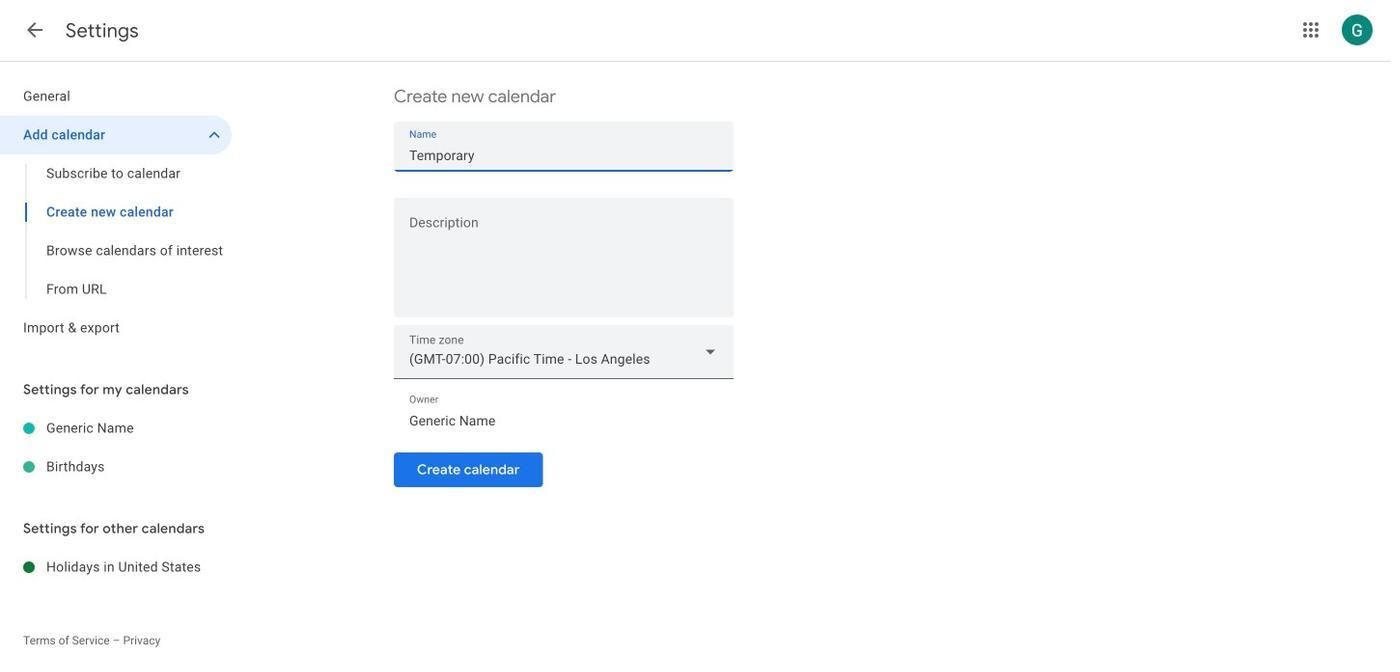 Task type: locate. For each thing, give the bounding box(es) containing it.
None field
[[394, 325, 734, 380]]

0 vertical spatial tree
[[0, 77, 232, 348]]

add calendar tree item
[[0, 116, 232, 155]]

go back image
[[23, 18, 46, 42]]

1 vertical spatial tree
[[0, 409, 232, 487]]

tree
[[0, 77, 232, 348], [0, 409, 232, 487]]

None text field
[[409, 142, 719, 169]]

heading
[[66, 18, 139, 43]]

group
[[0, 155, 232, 309]]

None text field
[[394, 220, 734, 313], [409, 408, 719, 435], [394, 220, 734, 313], [409, 408, 719, 435]]



Task type: describe. For each thing, give the bounding box(es) containing it.
2 tree from the top
[[0, 409, 232, 487]]

holidays in united states tree item
[[0, 549, 232, 587]]

birthdays tree item
[[0, 448, 232, 487]]

1 tree from the top
[[0, 77, 232, 348]]

generic name tree item
[[0, 409, 232, 448]]



Task type: vqa. For each thing, say whether or not it's contained in the screenshot.
field
yes



